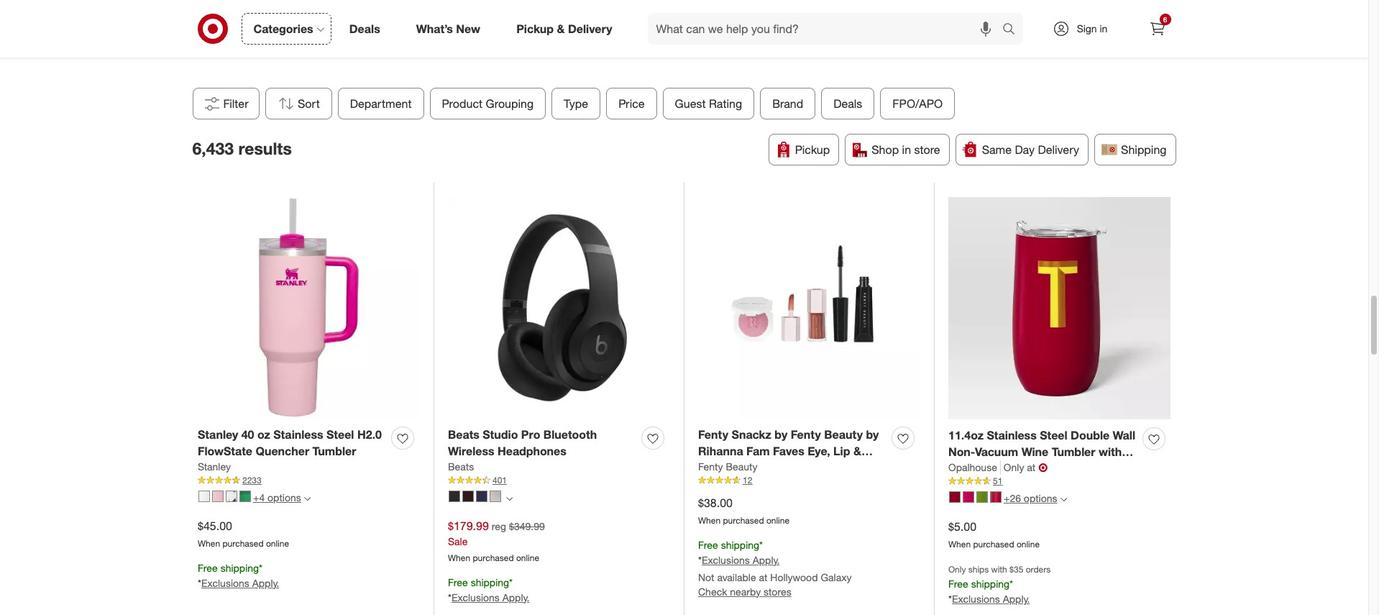 Task type: describe. For each thing, give the bounding box(es) containing it.
What can we help you find? suggestions appear below search field
[[648, 13, 1006, 45]]

0 vertical spatial &
[[557, 21, 565, 36]]

deep brown image
[[463, 490, 474, 502]]

¬
[[1039, 460, 1048, 475]]

black image
[[449, 490, 460, 502]]

wine
[[1022, 445, 1049, 459]]

fpo/apo
[[893, 97, 943, 111]]

3.542oz/3pc
[[791, 460, 857, 475]]

price button
[[606, 88, 657, 120]]

price
[[618, 97, 645, 111]]

non-
[[949, 445, 975, 459]]

free inside "only ships with $35 orders free shipping * * exclusions apply."
[[949, 578, 969, 590]]

free for stanley 40 oz stainless steel h2.0 flowstate quencher tumbler
[[198, 562, 218, 574]]

with inside "only ships with $35 orders free shipping * * exclusions apply."
[[992, 564, 1008, 575]]

oz
[[257, 428, 270, 442]]

store
[[915, 143, 941, 157]]

only ships with $35 orders free shipping * * exclusions apply.
[[949, 564, 1051, 605]]

food gifts link
[[684, 0, 831, 50]]

pro
[[521, 428, 541, 442]]

exclusions for beats studio pro bluetooth wireless headphones
[[452, 591, 500, 603]]

what's new link
[[404, 13, 499, 45]]

fenty snackz by fenty beauty by rihanna fam faves eye, lip & highlighter set - 3.542oz/3pc - ulta beauty link
[[698, 427, 886, 491]]

highlighter
[[698, 460, 759, 475]]

12 link
[[698, 474, 920, 487]]

sort button
[[265, 88, 332, 120]]

online inside $179.99 reg $349.99 sale when purchased online
[[516, 552, 540, 563]]

department
[[350, 97, 412, 111]]

$45.00
[[198, 519, 232, 533]]

beats studio pro bluetooth wireless headphones link
[[448, 427, 636, 460]]

sandstone image
[[490, 490, 501, 502]]

meadow image
[[240, 490, 251, 502]]

navy image
[[476, 490, 488, 502]]

"c" jade image
[[977, 491, 988, 503]]

fenty beauty link
[[698, 460, 758, 474]]

exclusions for fenty snackz by fenty beauty by rihanna fam faves eye, lip & highlighter set - 3.542oz/3pc - ulta beauty
[[702, 554, 750, 566]]

sign in
[[1077, 22, 1108, 35]]

2 - from the left
[[860, 460, 865, 475]]

when for $38.00
[[698, 515, 721, 526]]

hollywood
[[771, 571, 818, 583]]

tumbler for stainless
[[313, 444, 356, 458]]

reg
[[492, 520, 507, 532]]

search
[[996, 23, 1031, 37]]

type
[[564, 97, 588, 111]]

steel inside stanley 40 oz stainless steel h2.0 flowstate quencher tumbler
[[327, 428, 354, 442]]

2233 link
[[198, 474, 419, 487]]

product
[[442, 97, 482, 111]]

fenty beauty
[[698, 460, 758, 473]]

entertainment link
[[244, 0, 390, 50]]

purchased for $45.00
[[223, 538, 264, 549]]

deals button
[[821, 88, 875, 120]]

2 by from the left
[[866, 428, 879, 442]]

department button
[[338, 88, 424, 120]]

slide
[[949, 461, 976, 476]]

delivery for pickup & delivery
[[568, 21, 613, 36]]

deals link
[[337, 13, 398, 45]]

opalhouse
[[949, 461, 998, 473]]

categories link
[[241, 13, 331, 45]]

"d" red image
[[991, 491, 1002, 503]]

faves
[[773, 444, 805, 458]]

11.4oz
[[949, 428, 984, 443]]

11.4oz stainless steel double wall non-vacuum wine tumbler with slide lid link
[[949, 428, 1137, 476]]

stainless inside stanley 40 oz stainless steel h2.0 flowstate quencher tumbler
[[273, 428, 323, 442]]

free for fenty snackz by fenty beauty by rihanna fam faves eye, lip & highlighter set - 3.542oz/3pc - ulta beauty
[[698, 539, 718, 551]]

+4 options
[[253, 491, 301, 504]]

+26 options button
[[943, 487, 1074, 510]]

pickup button
[[769, 134, 840, 166]]

rating
[[709, 97, 742, 111]]

1 by from the left
[[775, 428, 788, 442]]

+26
[[1004, 492, 1021, 504]]

2233
[[242, 475, 262, 486]]

online for $5.00
[[1017, 539, 1040, 550]]

sale
[[448, 535, 468, 547]]

guest
[[675, 97, 706, 111]]

headphones
[[498, 444, 567, 458]]

free for beats studio pro bluetooth wireless headphones
[[448, 576, 468, 588]]

stanley 40 oz stainless steel h2.0 flowstate quencher tumbler link
[[198, 427, 386, 460]]

$5.00
[[949, 520, 977, 534]]

categories
[[254, 21, 313, 36]]

$179.99 reg $349.99 sale when purchased online
[[448, 519, 545, 563]]

flamingo image
[[212, 490, 224, 502]]

all colors + 26 more colors element
[[1061, 494, 1067, 503]]

ships
[[969, 564, 989, 575]]

stanley for stanley
[[198, 460, 231, 473]]

deals for deals link
[[349, 21, 380, 36]]

guest rating
[[675, 97, 742, 111]]

galaxy
[[821, 571, 852, 583]]

$349.99
[[509, 520, 545, 532]]

set
[[762, 460, 780, 475]]

12
[[743, 475, 753, 486]]

stores
[[764, 585, 792, 598]]

gift cards
[[882, 37, 928, 49]]

6,433 results
[[192, 138, 292, 158]]

exclusions apply. button up available
[[702, 553, 780, 567]]

$38.00 when purchased online
[[698, 496, 790, 526]]

double
[[1071, 428, 1110, 443]]

steel inside 11.4oz stainless steel double wall non-vacuum wine tumbler with slide lid
[[1040, 428, 1068, 443]]

pickup for pickup & delivery
[[517, 21, 554, 36]]

51
[[993, 476, 1003, 486]]

check nearby stores button
[[698, 585, 792, 599]]

filter button
[[192, 88, 259, 120]]

beats link
[[448, 460, 474, 474]]

2 vertical spatial beauty
[[724, 477, 763, 491]]

lid
[[979, 461, 996, 476]]

"t" red image
[[950, 491, 961, 503]]

deals for deals button
[[834, 97, 862, 111]]

search button
[[996, 13, 1031, 47]]

exclusions apply. button down '$45.00 when purchased online'
[[201, 576, 279, 590]]

+26 options
[[1004, 492, 1058, 504]]

delivery for same day delivery
[[1038, 143, 1080, 157]]

apply. for beats studio pro bluetooth wireless headphones
[[503, 591, 530, 603]]

stanley link
[[198, 460, 231, 474]]

when inside $179.99 reg $349.99 sale when purchased online
[[448, 552, 471, 563]]

online for $45.00
[[266, 538, 289, 549]]

lip
[[834, 444, 851, 458]]



Task type: locate. For each thing, give the bounding box(es) containing it.
purchased inside '$5.00 when purchased online'
[[974, 539, 1015, 550]]

+4 options button
[[192, 486, 317, 509]]

with
[[1099, 445, 1122, 459], [992, 564, 1008, 575]]

tumbler down double
[[1052, 445, 1096, 459]]

deals inside button
[[834, 97, 862, 111]]

-
[[783, 460, 788, 475], [860, 460, 865, 475]]

all colors image
[[506, 495, 513, 502]]

1 vertical spatial with
[[992, 564, 1008, 575]]

1 horizontal spatial free shipping * * exclusions apply.
[[448, 576, 530, 603]]

when down '$45.00'
[[198, 538, 220, 549]]

when inside '$5.00 when purchased online'
[[949, 539, 971, 550]]

filter
[[223, 97, 249, 111]]

what's new
[[416, 21, 481, 36]]

product grouping
[[442, 97, 534, 111]]

shop in store button
[[845, 134, 950, 166]]

free shipping * * exclusions apply. for beats studio pro bluetooth wireless headphones
[[448, 576, 530, 603]]

free down sale
[[448, 576, 468, 588]]

sign in link
[[1041, 13, 1130, 45]]

0 horizontal spatial pickup
[[517, 21, 554, 36]]

brand
[[772, 97, 803, 111]]

only inside "only ships with $35 orders free shipping * * exclusions apply."
[[949, 564, 966, 575]]

steel up wine
[[1040, 428, 1068, 443]]

when inside '$45.00 when purchased online'
[[198, 538, 220, 549]]

stainless up "quencher"
[[273, 428, 323, 442]]

all colors + 26 more colors image
[[1061, 496, 1067, 503]]

40
[[241, 428, 254, 442]]

- right 3.542oz/3pc on the right of page
[[860, 460, 865, 475]]

free shipping * * exclusions apply. for stanley 40 oz stainless steel h2.0 flowstate quencher tumbler
[[198, 562, 279, 589]]

1 horizontal spatial at
[[1027, 461, 1036, 473]]

beats down wireless
[[448, 460, 474, 473]]

when down $38.00
[[698, 515, 721, 526]]

fenty up ulta
[[698, 460, 723, 473]]

options for wine
[[1024, 492, 1058, 504]]

with left $35
[[992, 564, 1008, 575]]

same
[[982, 143, 1012, 157]]

same day delivery button
[[956, 134, 1089, 166]]

11.4oz stainless steel double wall non-vacuum wine tumbler with slide lid image
[[949, 197, 1171, 419], [949, 197, 1171, 419]]

orders
[[1026, 564, 1051, 575]]

purchased down $38.00
[[723, 515, 764, 526]]

at inside opalhouse only at ¬
[[1027, 461, 1036, 473]]

when for $45.00
[[198, 538, 220, 549]]

online up the orders
[[1017, 539, 1040, 550]]

0 vertical spatial at
[[1027, 461, 1036, 473]]

guest rating button
[[663, 88, 754, 120]]

0 horizontal spatial &
[[557, 21, 565, 36]]

exclusions inside "only ships with $35 orders free shipping * * exclusions apply."
[[952, 593, 1000, 605]]

studio
[[483, 428, 518, 442]]

shipping down '$45.00 when purchased online'
[[221, 562, 259, 574]]

purchased down reg
[[473, 552, 514, 563]]

0 horizontal spatial options
[[268, 491, 301, 504]]

fenty for fenty beauty
[[698, 460, 723, 473]]

free shipping * * exclusions apply. down $179.99 reg $349.99 sale when purchased online
[[448, 576, 530, 603]]

wall
[[1113, 428, 1136, 443]]

0 horizontal spatial steel
[[327, 428, 354, 442]]

stanley 40 oz stainless steel h2.0 flowstate quencher tumbler image
[[198, 197, 419, 419], [198, 197, 419, 419]]

frost/electric yellow image
[[199, 490, 210, 502]]

fenty up eye,
[[791, 428, 821, 442]]

pickup
[[517, 21, 554, 36], [795, 143, 830, 157]]

shipping for stanley 40 oz stainless steel h2.0 flowstate quencher tumbler
[[221, 562, 259, 574]]

0 horizontal spatial by
[[775, 428, 788, 442]]

stanley down flowstate
[[198, 460, 231, 473]]

when down sale
[[448, 552, 471, 563]]

when down $5.00
[[949, 539, 971, 550]]

purchased down '$45.00'
[[223, 538, 264, 549]]

nearby
[[730, 585, 761, 598]]

$45.00 when purchased online
[[198, 519, 289, 549]]

1 vertical spatial stanley
[[198, 460, 231, 473]]

1 - from the left
[[783, 460, 788, 475]]

beats for beats
[[448, 460, 474, 473]]

1 horizontal spatial &
[[854, 444, 862, 458]]

options left "all colors + 4 more colors" element
[[268, 491, 301, 504]]

abstract geos image
[[226, 490, 237, 502]]

flowstate
[[198, 444, 252, 458]]

apply. inside "only ships with $35 orders free shipping * * exclusions apply."
[[1003, 593, 1030, 605]]

online for $38.00
[[767, 515, 790, 526]]

only down vacuum
[[1004, 461, 1025, 473]]

1 vertical spatial delivery
[[1038, 143, 1080, 157]]

day
[[1015, 143, 1035, 157]]

1 horizontal spatial in
[[1100, 22, 1108, 35]]

stanley
[[198, 428, 238, 442], [198, 460, 231, 473]]

shipping down ships at the bottom
[[972, 578, 1010, 590]]

1 vertical spatial &
[[854, 444, 862, 458]]

delivery inside button
[[1038, 143, 1080, 157]]

1 vertical spatial only
[[949, 564, 966, 575]]

0 vertical spatial with
[[1099, 445, 1122, 459]]

1 horizontal spatial options
[[1024, 492, 1058, 504]]

stanley 40 oz stainless steel h2.0 flowstate quencher tumbler
[[198, 428, 382, 458]]

food gifts
[[734, 37, 782, 49]]

6,433
[[192, 138, 234, 158]]

apply. down '$45.00 when purchased online'
[[252, 577, 279, 589]]

deals
[[349, 21, 380, 36], [834, 97, 862, 111]]

"b" vibrant pink image
[[963, 491, 975, 503]]

stainless inside 11.4oz stainless steel double wall non-vacuum wine tumbler with slide lid
[[987, 428, 1037, 443]]

0 vertical spatial beats
[[448, 428, 480, 442]]

toys link
[[537, 0, 684, 50]]

options left all colors + 26 more colors element
[[1024, 492, 1058, 504]]

stainless up vacuum
[[987, 428, 1037, 443]]

tumbler for double
[[1052, 445, 1096, 459]]

free inside free shipping * * exclusions apply. not available at hollywood galaxy check nearby stores
[[698, 539, 718, 551]]

deals left what's
[[349, 21, 380, 36]]

1 vertical spatial beauty
[[726, 460, 758, 473]]

exclusions apply. button down ships at the bottom
[[952, 592, 1030, 606]]

purchased inside "$38.00 when purchased online"
[[723, 515, 764, 526]]

0 vertical spatial pickup
[[517, 21, 554, 36]]

apply. for stanley 40 oz stainless steel h2.0 flowstate quencher tumbler
[[252, 577, 279, 589]]

purchased inside $179.99 reg $349.99 sale when purchased online
[[473, 552, 514, 563]]

in inside button
[[902, 143, 911, 157]]

when inside "$38.00 when purchased online"
[[698, 515, 721, 526]]

- right the 'set'
[[783, 460, 788, 475]]

apply.
[[753, 554, 780, 566], [252, 577, 279, 589], [503, 591, 530, 603], [1003, 593, 1030, 605]]

fenty up rihanna on the right
[[698, 428, 729, 442]]

stanley for stanley 40 oz stainless steel h2.0 flowstate quencher tumbler
[[198, 428, 238, 442]]

all colors + 4 more colors image
[[304, 495, 311, 502]]

online down +4 options
[[266, 538, 289, 549]]

beats for beats studio pro bluetooth wireless headphones
[[448, 428, 480, 442]]

2 stanley from the top
[[198, 460, 231, 473]]

0 horizontal spatial delivery
[[568, 21, 613, 36]]

in left store
[[902, 143, 911, 157]]

free up not
[[698, 539, 718, 551]]

beauty up 12
[[726, 460, 758, 473]]

food
[[734, 37, 757, 49]]

pickup right new
[[517, 21, 554, 36]]

beats studio pro bluetooth wireless headphones image
[[448, 197, 670, 419], [448, 197, 670, 419]]

free down '$45.00'
[[198, 562, 218, 574]]

exclusions inside free shipping * * exclusions apply. not available at hollywood galaxy check nearby stores
[[702, 554, 750, 566]]

beauty up lip
[[825, 428, 863, 442]]

sort
[[298, 97, 320, 111]]

only left ships at the bottom
[[949, 564, 966, 575]]

options for quencher
[[268, 491, 301, 504]]

shipping button
[[1095, 134, 1176, 166]]

401
[[493, 475, 507, 486]]

vacuum
[[975, 445, 1019, 459]]

christmas
[[1029, 37, 1075, 49]]

1 vertical spatial pickup
[[795, 143, 830, 157]]

gifts
[[760, 37, 782, 49]]

0 vertical spatial only
[[1004, 461, 1025, 473]]

tumbler inside 11.4oz stainless steel double wall non-vacuum wine tumbler with slide lid
[[1052, 445, 1096, 459]]

apply. up hollywood
[[753, 554, 780, 566]]

1 horizontal spatial delivery
[[1038, 143, 1080, 157]]

0 horizontal spatial stainless
[[273, 428, 323, 442]]

purchased up ships at the bottom
[[974, 539, 1015, 550]]

$38.00
[[698, 496, 733, 510]]

6 link
[[1142, 13, 1174, 45]]

wireless
[[448, 444, 495, 458]]

0 horizontal spatial at
[[759, 571, 768, 583]]

2 beats from the top
[[448, 460, 474, 473]]

snackz
[[732, 428, 772, 442]]

0 horizontal spatial tumbler
[[313, 444, 356, 458]]

christmas link
[[978, 0, 1125, 50]]

0 vertical spatial delivery
[[568, 21, 613, 36]]

shipping inside "only ships with $35 orders free shipping * * exclusions apply."
[[972, 578, 1010, 590]]

fenty
[[698, 428, 729, 442], [791, 428, 821, 442], [698, 460, 723, 473]]

1 beats from the top
[[448, 428, 480, 442]]

exclusions down sale
[[452, 591, 500, 603]]

0 horizontal spatial in
[[902, 143, 911, 157]]

1 horizontal spatial only
[[1004, 461, 1025, 473]]

what's
[[416, 21, 453, 36]]

1 vertical spatial in
[[902, 143, 911, 157]]

pickup for pickup
[[795, 143, 830, 157]]

401 link
[[448, 474, 670, 487]]

eye,
[[808, 444, 831, 458]]

pickup & delivery link
[[504, 13, 631, 45]]

with down wall
[[1099, 445, 1122, 459]]

apply. inside free shipping * * exclusions apply. not available at hollywood galaxy check nearby stores
[[753, 554, 780, 566]]

1 vertical spatial at
[[759, 571, 768, 583]]

online inside '$45.00 when purchased online'
[[266, 538, 289, 549]]

apply. down $35
[[1003, 593, 1030, 605]]

purchased for $38.00
[[723, 515, 764, 526]]

new
[[456, 21, 481, 36]]

h2.0
[[357, 428, 382, 442]]

with inside 11.4oz stainless steel double wall non-vacuum wine tumbler with slide lid
[[1099, 445, 1122, 459]]

1 horizontal spatial -
[[860, 460, 865, 475]]

free down $5.00
[[949, 578, 969, 590]]

shipping down $179.99 reg $349.99 sale when purchased online
[[471, 576, 509, 588]]

1 horizontal spatial steel
[[1040, 428, 1068, 443]]

1 horizontal spatial pickup
[[795, 143, 830, 157]]

online inside "$38.00 when purchased online"
[[767, 515, 790, 526]]

free shipping * * exclusions apply. down '$45.00 when purchased online'
[[198, 562, 279, 589]]

shipping inside free shipping * * exclusions apply. not available at hollywood galaxy check nearby stores
[[721, 539, 760, 551]]

online down $349.99
[[516, 552, 540, 563]]

exclusions apply. button down $179.99 reg $349.99 sale when purchased online
[[452, 590, 530, 605]]

cards
[[901, 37, 928, 49]]

exclusions
[[702, 554, 750, 566], [201, 577, 249, 589], [452, 591, 500, 603], [952, 593, 1000, 605]]

0 vertical spatial in
[[1100, 22, 1108, 35]]

ulta
[[698, 477, 721, 491]]

fenty snackz by fenty beauty by rihanna fam faves eye, lip & highlighter set - 3.542oz/3pc - ulta beauty image
[[698, 197, 920, 419], [698, 197, 920, 419]]

1 stanley from the top
[[198, 428, 238, 442]]

check
[[698, 585, 728, 598]]

free shipping * * exclusions apply.
[[198, 562, 279, 589], [448, 576, 530, 603]]

at inside free shipping * * exclusions apply. not available at hollywood galaxy check nearby stores
[[759, 571, 768, 583]]

at up stores
[[759, 571, 768, 583]]

shipping
[[1121, 143, 1167, 157]]

fenty for fenty snackz by fenty beauty by rihanna fam faves eye, lip & highlighter set - 3.542oz/3pc - ulta beauty
[[698, 428, 729, 442]]

all colors + 4 more colors element
[[304, 494, 311, 502]]

0 horizontal spatial only
[[949, 564, 966, 575]]

1 vertical spatial deals
[[834, 97, 862, 111]]

all colors element
[[506, 494, 513, 502]]

stanley up flowstate
[[198, 428, 238, 442]]

tumbler up 2233 link
[[313, 444, 356, 458]]

0 horizontal spatial deals
[[349, 21, 380, 36]]

& inside fenty snackz by fenty beauty by rihanna fam faves eye, lip & highlighter set - 3.542oz/3pc - ulta beauty
[[854, 444, 862, 458]]

beats up wireless
[[448, 428, 480, 442]]

1 horizontal spatial tumbler
[[1052, 445, 1096, 459]]

stanley inside stanley 40 oz stainless steel h2.0 flowstate quencher tumbler
[[198, 428, 238, 442]]

0 horizontal spatial with
[[992, 564, 1008, 575]]

steel left the h2.0 in the left of the page
[[327, 428, 354, 442]]

in for shop
[[902, 143, 911, 157]]

shop
[[872, 143, 899, 157]]

toys
[[601, 37, 621, 49]]

shipping for fenty snackz by fenty beauty by rihanna fam faves eye, lip & highlighter set - 3.542oz/3pc - ulta beauty
[[721, 539, 760, 551]]

in right sign
[[1100, 22, 1108, 35]]

online inside '$5.00 when purchased online'
[[1017, 539, 1040, 550]]

at left ¬
[[1027, 461, 1036, 473]]

0 vertical spatial beauty
[[825, 428, 863, 442]]

1 horizontal spatial stainless
[[987, 428, 1037, 443]]

shipping up available
[[721, 539, 760, 551]]

purchased for $5.00
[[974, 539, 1015, 550]]

1 horizontal spatial deals
[[834, 97, 862, 111]]

delivery up "toys"
[[568, 21, 613, 36]]

1 horizontal spatial with
[[1099, 445, 1122, 459]]

1 vertical spatial beats
[[448, 460, 474, 473]]

when
[[698, 515, 721, 526], [198, 538, 220, 549], [949, 539, 971, 550], [448, 552, 471, 563]]

grouping
[[486, 97, 534, 111]]

beats inside beats studio pro bluetooth wireless headphones
[[448, 428, 480, 442]]

beats studio pro bluetooth wireless headphones
[[448, 428, 597, 458]]

shipping
[[721, 539, 760, 551], [221, 562, 259, 574], [471, 576, 509, 588], [972, 578, 1010, 590]]

apply. for fenty snackz by fenty beauty by rihanna fam faves eye, lip & highlighter set - 3.542oz/3pc - ulta beauty
[[753, 554, 780, 566]]

delivery
[[568, 21, 613, 36], [1038, 143, 1080, 157]]

steel
[[327, 428, 354, 442], [1040, 428, 1068, 443]]

online up free shipping * * exclusions apply. not available at hollywood galaxy check nearby stores
[[767, 515, 790, 526]]

exclusions for stanley 40 oz stainless steel h2.0 flowstate quencher tumbler
[[201, 577, 249, 589]]

sign
[[1077, 22, 1097, 35]]

0 vertical spatial stanley
[[198, 428, 238, 442]]

&
[[557, 21, 565, 36], [854, 444, 862, 458]]

exclusions down ships at the bottom
[[952, 593, 1000, 605]]

quencher
[[256, 444, 309, 458]]

exclusions up available
[[702, 554, 750, 566]]

beauty down highlighter
[[724, 477, 763, 491]]

deals right brand button
[[834, 97, 862, 111]]

in for sign
[[1100, 22, 1108, 35]]

online
[[767, 515, 790, 526], [266, 538, 289, 549], [1017, 539, 1040, 550], [516, 552, 540, 563]]

only inside opalhouse only at ¬
[[1004, 461, 1025, 473]]

0 vertical spatial deals
[[349, 21, 380, 36]]

purchased inside '$45.00 when purchased online'
[[223, 538, 264, 549]]

exclusions down '$45.00 when purchased online'
[[201, 577, 249, 589]]

when for $5.00
[[949, 539, 971, 550]]

pickup inside pickup button
[[795, 143, 830, 157]]

pickup down brand button
[[795, 143, 830, 157]]

fam
[[747, 444, 770, 458]]

0 horizontal spatial -
[[783, 460, 788, 475]]

11.4oz stainless steel double wall non-vacuum wine tumbler with slide lid
[[949, 428, 1136, 476]]

rihanna
[[698, 444, 744, 458]]

1 horizontal spatial by
[[866, 428, 879, 442]]

tumbler inside stanley 40 oz stainless steel h2.0 flowstate quencher tumbler
[[313, 444, 356, 458]]

product grouping button
[[430, 88, 546, 120]]

apply. down $179.99 reg $349.99 sale when purchased online
[[503, 591, 530, 603]]

shipping for beats studio pro bluetooth wireless headphones
[[471, 576, 509, 588]]

0 horizontal spatial free shipping * * exclusions apply.
[[198, 562, 279, 589]]

delivery right day
[[1038, 143, 1080, 157]]

same day delivery
[[982, 143, 1080, 157]]



Task type: vqa. For each thing, say whether or not it's contained in the screenshot.
third add to cart button from right
no



